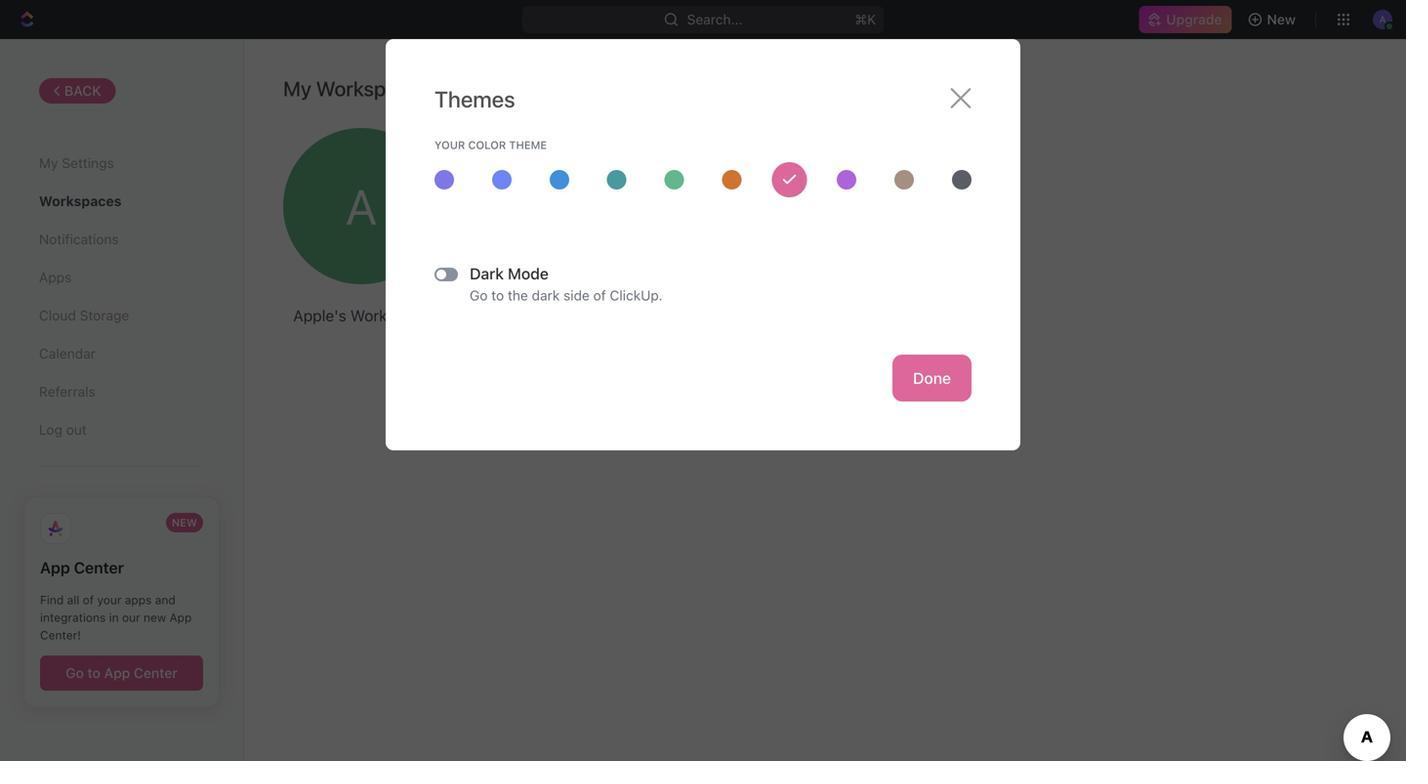 Task type: locate. For each thing, give the bounding box(es) containing it.
1 vertical spatial to
[[87, 665, 101, 681]]

side
[[564, 287, 590, 303]]

0 vertical spatial center
[[74, 559, 124, 577]]

to down integrations
[[87, 665, 101, 681]]

1 vertical spatial my
[[39, 155, 58, 171]]

color
[[468, 139, 506, 151]]

to inside 'themes' dialog
[[492, 287, 504, 303]]

go inside 'themes' dialog
[[470, 287, 488, 303]]

center
[[74, 559, 124, 577], [134, 665, 178, 681]]

0 horizontal spatial app
[[40, 559, 70, 577]]

new right the upgrade
[[1268, 11, 1297, 27]]

0 horizontal spatial workspaces
[[39, 193, 122, 209]]

new
[[144, 611, 166, 625]]

referrals link
[[39, 375, 204, 409]]

0 vertical spatial workspaces
[[316, 76, 429, 101]]

1 horizontal spatial app
[[104, 665, 130, 681]]

0 horizontal spatial new
[[172, 517, 197, 529]]

go down the center!
[[66, 665, 84, 681]]

done button
[[893, 355, 972, 402]]

upgrade link
[[1140, 6, 1233, 33]]

1 vertical spatial of
[[83, 593, 94, 607]]

my
[[283, 76, 312, 101], [39, 155, 58, 171]]

0 horizontal spatial my
[[39, 155, 58, 171]]

0 horizontal spatial to
[[87, 665, 101, 681]]

1 vertical spatial new
[[172, 517, 197, 529]]

0 vertical spatial to
[[492, 287, 504, 303]]

mode
[[508, 264, 549, 283]]

1 horizontal spatial center
[[134, 665, 178, 681]]

app down find all of your apps and integrations in our new app center!
[[104, 665, 130, 681]]

1 vertical spatial center
[[134, 665, 178, 681]]

apple's workspace
[[293, 306, 430, 325]]

apps
[[125, 593, 152, 607]]

notifications link
[[39, 223, 204, 256]]

back link
[[39, 78, 116, 104]]

to for app
[[87, 665, 101, 681]]

to inside button
[[87, 665, 101, 681]]

out
[[66, 422, 87, 438]]

themes
[[435, 86, 516, 112]]

1 horizontal spatial to
[[492, 287, 504, 303]]

new up and
[[172, 517, 197, 529]]

0 vertical spatial new
[[1268, 11, 1297, 27]]

log
[[39, 422, 62, 438]]

search...
[[687, 11, 743, 27]]

0 horizontal spatial center
[[74, 559, 124, 577]]

of
[[594, 287, 606, 303], [83, 593, 94, 607]]

0 vertical spatial of
[[594, 287, 606, 303]]

theme
[[509, 139, 547, 151]]

0 vertical spatial go
[[470, 287, 488, 303]]

calendar link
[[39, 337, 204, 371]]

app
[[40, 559, 70, 577], [170, 611, 192, 625], [104, 665, 130, 681]]

center down new at the bottom left
[[134, 665, 178, 681]]

workspaces inside workspaces link
[[39, 193, 122, 209]]

go for go to the dark side of clickup.
[[470, 287, 488, 303]]

center up your
[[74, 559, 124, 577]]

settings
[[62, 155, 114, 171]]

go inside button
[[66, 665, 84, 681]]

1 vertical spatial workspaces
[[39, 193, 122, 209]]

go
[[470, 287, 488, 303], [66, 665, 84, 681]]

2 horizontal spatial app
[[170, 611, 192, 625]]

apps link
[[39, 261, 204, 294]]

calendar
[[39, 346, 96, 362]]

1 horizontal spatial go
[[470, 287, 488, 303]]

0 horizontal spatial go
[[66, 665, 84, 681]]

notifications
[[39, 231, 119, 247]]

log out
[[39, 422, 87, 438]]

workspace
[[351, 306, 430, 325]]

of right all on the left bottom of page
[[83, 593, 94, 607]]

and
[[155, 593, 176, 607]]

app up find
[[40, 559, 70, 577]]

our
[[122, 611, 140, 625]]

my settings
[[39, 155, 114, 171]]

of right the side
[[594, 287, 606, 303]]

go down dark
[[470, 287, 488, 303]]

to
[[492, 287, 504, 303], [87, 665, 101, 681]]

1 horizontal spatial new
[[1268, 11, 1297, 27]]

to left the
[[492, 287, 504, 303]]

1 horizontal spatial of
[[594, 287, 606, 303]]

find
[[40, 593, 64, 607]]

0 vertical spatial my
[[283, 76, 312, 101]]

new button
[[1241, 4, 1308, 35]]

1 horizontal spatial workspaces
[[316, 76, 429, 101]]

new
[[1268, 11, 1297, 27], [172, 517, 197, 529]]

the
[[508, 287, 528, 303]]

0 horizontal spatial of
[[83, 593, 94, 607]]

done
[[914, 369, 952, 387]]

1 vertical spatial app
[[170, 611, 192, 625]]

1 horizontal spatial my
[[283, 76, 312, 101]]

1 vertical spatial go
[[66, 665, 84, 681]]

app down and
[[170, 611, 192, 625]]

2 vertical spatial app
[[104, 665, 130, 681]]

workspaces
[[316, 76, 429, 101], [39, 193, 122, 209]]

upgrade
[[1167, 11, 1223, 27]]



Task type: describe. For each thing, give the bounding box(es) containing it.
workspaces link
[[39, 185, 204, 218]]

dark
[[470, 264, 504, 283]]

0 vertical spatial app
[[40, 559, 70, 577]]

apps
[[39, 269, 72, 285]]

your
[[97, 593, 122, 607]]

to for the
[[492, 287, 504, 303]]

my for my workspaces
[[283, 76, 312, 101]]

log out link
[[39, 413, 204, 447]]

of inside find all of your apps and integrations in our new app center!
[[83, 593, 94, 607]]

go to app center
[[66, 665, 178, 681]]

in
[[109, 611, 119, 625]]

back
[[64, 83, 101, 99]]

go for go to app center
[[66, 665, 84, 681]]

go to the dark side of clickup.
[[470, 287, 663, 303]]

app inside button
[[104, 665, 130, 681]]

your color theme
[[435, 139, 547, 151]]

my for my settings
[[39, 155, 58, 171]]

integrations
[[40, 611, 106, 625]]

all
[[67, 593, 79, 607]]

app inside find all of your apps and integrations in our new app center!
[[170, 611, 192, 625]]

storage
[[80, 307, 129, 324]]

my settings link
[[39, 147, 204, 180]]

app center
[[40, 559, 124, 577]]

go to app center button
[[40, 656, 203, 691]]

themes dialog
[[386, 39, 1021, 450]]

dark mode
[[470, 264, 549, 283]]

new inside button
[[1268, 11, 1297, 27]]

cloud storage link
[[39, 299, 204, 332]]

cloud storage
[[39, 307, 129, 324]]

⌘k
[[855, 11, 877, 27]]

a
[[346, 177, 377, 235]]

referrals
[[39, 384, 96, 400]]

clickup.
[[610, 287, 663, 303]]

center!
[[40, 628, 81, 642]]

apple's
[[293, 306, 347, 325]]

your
[[435, 139, 465, 151]]

cloud
[[39, 307, 76, 324]]

+
[[563, 160, 610, 252]]

find all of your apps and integrations in our new app center!
[[40, 593, 192, 642]]

dark
[[532, 287, 560, 303]]

my workspaces
[[283, 76, 429, 101]]

center inside button
[[134, 665, 178, 681]]

of inside 'themes' dialog
[[594, 287, 606, 303]]



Task type: vqa. For each thing, say whether or not it's contained in the screenshot.
⌘K
yes



